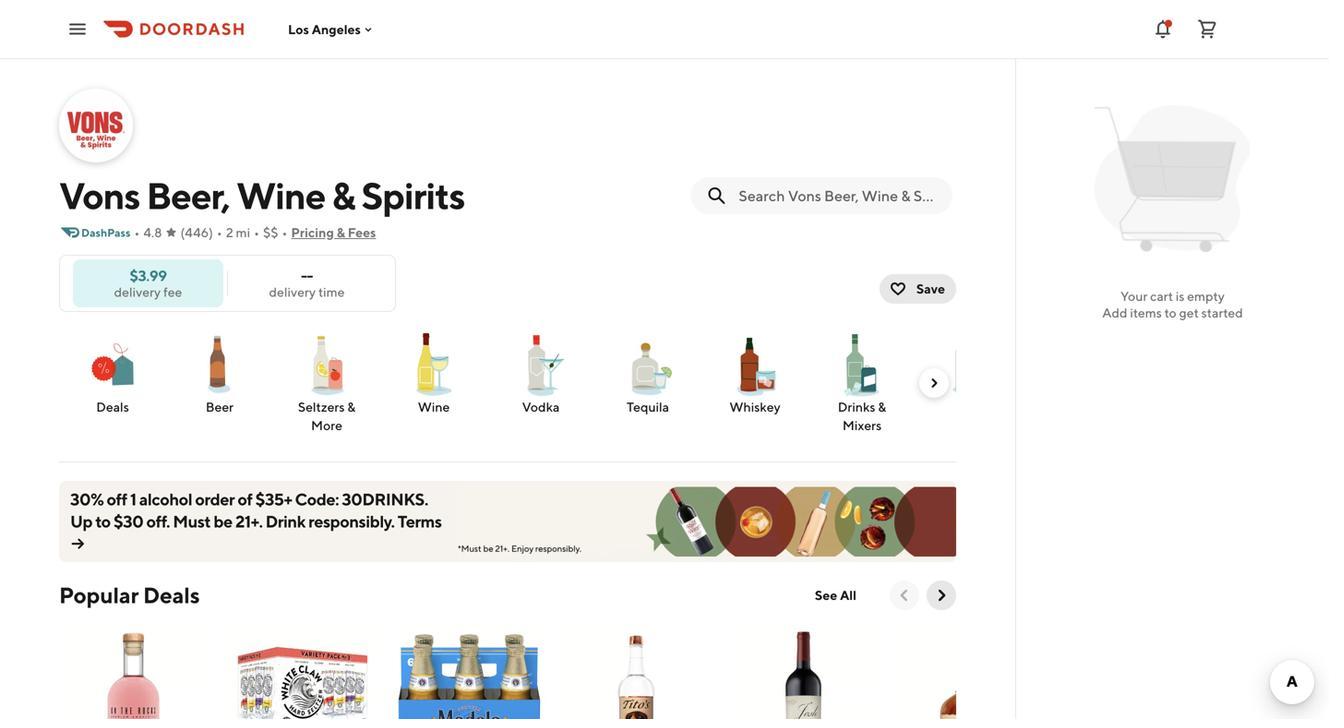 Task type: locate. For each thing, give the bounding box(es) containing it.
to right up
[[95, 511, 111, 531]]

0 horizontal spatial to
[[95, 511, 111, 531]]

next button of carousel image
[[933, 586, 951, 605]]

4 • from the left
[[282, 225, 287, 240]]

deals
[[96, 399, 129, 415], [143, 582, 200, 608]]

seltzers
[[298, 399, 345, 415]]

30%
[[70, 489, 104, 509]]

• right mi
[[254, 225, 259, 240]]

wine
[[236, 174, 325, 217], [418, 399, 450, 415]]

deals right popular on the bottom left
[[143, 582, 200, 608]]

1 vertical spatial to
[[95, 511, 111, 531]]

josh cellars cabernet sauvignon bottle california (750 ml) image
[[728, 625, 880, 719]]

of
[[238, 489, 253, 509]]

drinks & mixers
[[838, 399, 887, 433]]

→
[[70, 534, 85, 554]]

seltzers & more link
[[281, 331, 373, 436]]

delivery left fee
[[114, 284, 161, 300]]

1 horizontal spatial delivery
[[269, 284, 316, 300]]

0 vertical spatial deals
[[96, 399, 129, 415]]

popular deals link
[[59, 581, 200, 610]]

(446)
[[181, 225, 213, 240]]

1 - from the left
[[301, 267, 307, 284]]

see all link
[[804, 581, 868, 610]]

vons
[[59, 174, 140, 217]]

tequila
[[627, 399, 669, 415]]

30% off 1 alcohol order of $35+  code: 30drinks. up to $30 off.   must be 21+. drink responsibly. terms →
[[70, 489, 442, 554]]

1 horizontal spatial to
[[1165, 305, 1177, 320]]

order
[[195, 489, 235, 509]]

& right seltzers
[[347, 399, 356, 415]]

wine up $$ on the top of the page
[[236, 174, 325, 217]]

• left the '2'
[[217, 225, 222, 240]]

wine link
[[388, 331, 480, 417]]

• 2 mi • $$ • pricing & fees
[[217, 225, 376, 240]]

modelo especial mexican beer bottles (12 oz x 6 ct) image
[[393, 625, 546, 719]]

next image
[[927, 376, 942, 391]]

2 delivery from the left
[[269, 284, 316, 300]]

0 horizontal spatial delivery
[[114, 284, 161, 300]]

on the rocks cosmopolitan with effen vodka cocktail bottle (375 ml) image
[[59, 625, 211, 719]]

pricing
[[291, 225, 334, 240]]

fee
[[163, 284, 182, 300]]

to
[[1165, 305, 1177, 320], [95, 511, 111, 531]]

see all
[[815, 588, 857, 603]]

deals image
[[79, 331, 146, 398]]

to inside your cart is empty add items to get started
[[1165, 305, 1177, 320]]

2
[[226, 225, 233, 240]]

& left fees
[[337, 225, 345, 240]]

wine down wine image
[[418, 399, 450, 415]]

deals inside 'link'
[[143, 582, 200, 608]]

items
[[1130, 305, 1162, 320]]

add
[[1103, 305, 1128, 320]]

is
[[1176, 289, 1185, 304]]

notification bell image
[[1152, 18, 1174, 40]]

empty
[[1188, 289, 1225, 304]]

beer image
[[187, 331, 253, 398]]

delivery inside $3.99 delivery fee
[[114, 284, 161, 300]]

delivery left time
[[269, 284, 316, 300]]

dashpass
[[81, 226, 131, 239]]

drinks
[[838, 399, 876, 415]]

popular deals
[[59, 582, 200, 608]]

vodka
[[522, 399, 560, 415]]

deals down deals image
[[96, 399, 129, 415]]

mixers
[[843, 418, 882, 433]]

1 vertical spatial wine
[[418, 399, 450, 415]]

&
[[332, 174, 355, 217], [337, 225, 345, 240], [347, 399, 356, 415], [878, 399, 887, 415]]

drinks & mixers link
[[816, 331, 909, 436]]

to inside 30% off 1 alcohol order of $35+  code: 30drinks. up to $30 off.   must be 21+. drink responsibly. terms →
[[95, 511, 111, 531]]

1 horizontal spatial wine
[[418, 399, 450, 415]]

& right 'drinks'
[[878, 399, 887, 415]]

beer,
[[146, 174, 230, 217]]

your
[[1121, 289, 1148, 304]]

1
[[130, 489, 136, 509]]

•
[[134, 225, 140, 240], [217, 225, 222, 240], [254, 225, 259, 240], [282, 225, 287, 240]]

0 vertical spatial to
[[1165, 305, 1177, 320]]

angeles
[[312, 21, 361, 37]]

$3.99 delivery fee
[[114, 267, 182, 300]]

vodka link
[[495, 331, 587, 417]]

1 delivery from the left
[[114, 284, 161, 300]]

terms
[[398, 511, 442, 531]]

3 • from the left
[[254, 225, 259, 240]]

1 • from the left
[[134, 225, 140, 240]]

alcohol
[[139, 489, 192, 509]]

to left the get
[[1165, 305, 1177, 320]]

started
[[1202, 305, 1243, 320]]

& inside drinks & mixers
[[878, 399, 887, 415]]

-
[[301, 267, 307, 284], [307, 267, 313, 284]]

vons beer, wine & spirits
[[59, 174, 465, 217]]

whiskey
[[730, 399, 781, 415]]

• left the 4.8
[[134, 225, 140, 240]]

& inside seltzers & more
[[347, 399, 356, 415]]

1 horizontal spatial deals
[[143, 582, 200, 608]]

delivery
[[114, 284, 161, 300], [269, 284, 316, 300]]

1 vertical spatial deals
[[143, 582, 200, 608]]

• right $$ on the top of the page
[[282, 225, 287, 240]]

0 vertical spatial wine
[[236, 174, 325, 217]]



Task type: vqa. For each thing, say whether or not it's contained in the screenshot.
Save
yes



Task type: describe. For each thing, give the bounding box(es) containing it.
seltzers & more image
[[294, 331, 360, 398]]

more
[[311, 418, 342, 433]]

whiskey image
[[722, 331, 788, 398]]

tito's 80 proof handmade vodka bottle (1 l) image
[[560, 625, 713, 719]]

code:
[[295, 489, 339, 509]]

tequila link
[[602, 331, 694, 417]]

0 horizontal spatial wine
[[236, 174, 325, 217]]

must
[[173, 511, 211, 531]]

cart
[[1151, 289, 1174, 304]]

previous button of carousel image
[[896, 586, 914, 605]]

drinks & mixers image
[[829, 331, 896, 398]]

deals link
[[66, 331, 159, 417]]

Search Vons Beer, Wine & Spirits search field
[[739, 186, 938, 206]]

vodka image
[[508, 331, 574, 398]]

whiskey link
[[709, 331, 801, 417]]

los angeles
[[288, 21, 361, 37]]

get
[[1180, 305, 1199, 320]]

off.
[[146, 511, 170, 531]]

-- delivery time
[[269, 267, 345, 300]]

save
[[917, 281, 945, 296]]

beer
[[206, 399, 234, 415]]

save button
[[880, 274, 957, 304]]

$$
[[263, 225, 278, 240]]

spirits
[[362, 174, 465, 217]]

21+.
[[235, 511, 263, 531]]

$30
[[114, 511, 143, 531]]

fees
[[348, 225, 376, 240]]

see
[[815, 588, 838, 603]]

responsibly.
[[308, 511, 395, 531]]

beer link
[[174, 331, 266, 417]]

white claw flavor collection no. 3 variety pack hard seltzer cans (12 oz x 12 ct) image
[[226, 625, 379, 719]]

up
[[70, 511, 92, 531]]

empty retail cart image
[[1086, 92, 1260, 266]]

0 horizontal spatial deals
[[96, 399, 129, 415]]

seltzers & more
[[298, 399, 356, 433]]

0 items, open order cart image
[[1197, 18, 1219, 40]]

& up pricing & fees button at top left
[[332, 174, 355, 217]]

$35+
[[255, 489, 292, 509]]

popular
[[59, 582, 139, 608]]

tequila image
[[615, 331, 681, 398]]

30drinks.
[[342, 489, 428, 509]]

drink
[[266, 511, 306, 531]]

4.8
[[143, 225, 162, 240]]

mi
[[236, 225, 250, 240]]

2 - from the left
[[307, 267, 313, 284]]

vons beer, wine & spirits image
[[61, 90, 131, 161]]

off
[[107, 489, 127, 509]]

pricing & fees button
[[291, 218, 376, 247]]

open menu image
[[66, 18, 89, 40]]

$3.99
[[130, 267, 167, 284]]

all
[[840, 588, 857, 603]]

time
[[318, 284, 345, 300]]

los angeles button
[[288, 21, 376, 37]]

los
[[288, 21, 309, 37]]

be
[[214, 511, 232, 531]]

delivery inside -- delivery time
[[269, 284, 316, 300]]

wine image
[[401, 331, 467, 398]]

2 • from the left
[[217, 225, 222, 240]]

your cart is empty add items to get started
[[1103, 289, 1243, 320]]

rum image
[[936, 331, 1003, 398]]



